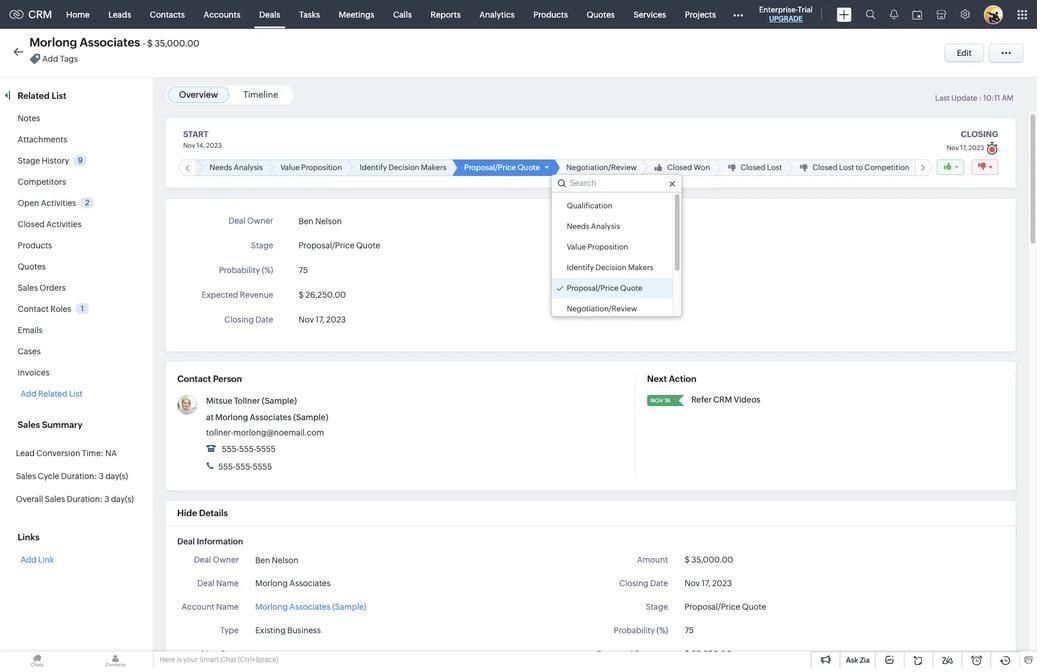 Task type: vqa. For each thing, say whether or not it's contained in the screenshot.
"Morlong Associates (Sample)"
yes



Task type: locate. For each thing, give the bounding box(es) containing it.
1 vertical spatial contact
[[177, 374, 211, 384]]

duration: up overall sales duration: 3 day(s)
[[61, 472, 97, 481]]

1 horizontal spatial stage
[[251, 241, 273, 250]]

needs analysis down start nov 14, 2023
[[210, 163, 263, 172]]

overall sales duration: 3 day(s)
[[16, 495, 134, 504]]

add left tags
[[42, 54, 58, 64]]

related down invoices 'link'
[[38, 389, 67, 399]]

name up type
[[216, 603, 239, 612]]

next for next step
[[201, 650, 219, 659]]

1 vertical spatial name
[[216, 603, 239, 612]]

0 vertical spatial stage
[[18, 156, 40, 166]]

open
[[18, 198, 39, 208]]

roles
[[50, 305, 71, 314]]

3 down sales cycle duration: 3 day(s)
[[104, 495, 109, 504]]

products link down closed activities
[[18, 241, 52, 250]]

closed left won
[[667, 163, 692, 172]]

0 vertical spatial needs
[[210, 163, 232, 172]]

list down add tags
[[52, 91, 66, 101]]

nov inside closing nov 17, 2023
[[947, 144, 959, 151]]

add link
[[21, 555, 54, 565]]

expected revenue
[[202, 290, 273, 300], [597, 650, 668, 659]]

2 horizontal spatial stage
[[646, 603, 668, 612]]

(sample) for associates
[[332, 603, 366, 612]]

lead
[[16, 449, 35, 458]]

1 horizontal spatial quotes link
[[577, 0, 624, 29]]

morlong up morlong associates (sample)
[[255, 579, 288, 588]]

quotes link up the sales orders link
[[18, 262, 46, 272]]

0 vertical spatial products
[[534, 10, 568, 19]]

details
[[199, 508, 228, 518]]

list up summary
[[69, 389, 82, 399]]

sales left the orders
[[18, 283, 38, 293]]

0 horizontal spatial proposition
[[301, 163, 342, 172]]

1 vertical spatial 75
[[685, 626, 694, 636]]

related up the notes link
[[18, 91, 50, 101]]

duration: for overall sales duration:
[[67, 495, 103, 504]]

3 for sales cycle duration:
[[99, 472, 104, 481]]

tasks
[[299, 10, 320, 19]]

account
[[182, 603, 214, 612]]

associates up business
[[290, 603, 331, 612]]

duration: down sales cycle duration: 3 day(s)
[[67, 495, 103, 504]]

stage history link
[[18, 156, 69, 166]]

morlong
[[29, 35, 77, 49], [215, 413, 248, 422], [255, 579, 288, 588], [255, 603, 288, 612]]

needs analysis
[[210, 163, 263, 172], [567, 222, 620, 231]]

next up nov 16
[[647, 374, 667, 384]]

closed for closed lost
[[741, 163, 766, 172]]

1 vertical spatial revenue
[[635, 650, 668, 659]]

2 lost from the left
[[839, 163, 854, 172]]

list
[[52, 91, 66, 101], [69, 389, 82, 399]]

chats image
[[0, 652, 74, 669]]

0 vertical spatial add
[[42, 54, 58, 64]]

0 vertical spatial list
[[52, 91, 66, 101]]

create menu image
[[837, 7, 852, 21]]

quotes up the sales orders link
[[18, 262, 46, 272]]

0 vertical spatial probability (%)
[[219, 266, 273, 275]]

add left "link"
[[21, 555, 37, 565]]

tollner-morlong@noemail.com
[[206, 428, 324, 438]]

0 horizontal spatial nelson
[[272, 556, 298, 565]]

deal owner for stage
[[228, 216, 273, 226]]

stage
[[18, 156, 40, 166], [251, 241, 273, 250], [646, 603, 668, 612]]

expected
[[202, 290, 238, 300], [597, 650, 633, 659]]

start nov 14, 2023
[[183, 130, 222, 149]]

existing business
[[255, 626, 321, 636]]

0 vertical spatial 17,
[[960, 144, 967, 151]]

0 horizontal spatial ben nelson
[[255, 556, 298, 565]]

35,000.00
[[155, 38, 199, 48], [691, 555, 733, 565]]

morlong for morlong associates (sample)
[[255, 603, 288, 612]]

1 horizontal spatial 35,000.00
[[691, 555, 733, 565]]

0 horizontal spatial contact
[[18, 305, 49, 314]]

1 horizontal spatial products link
[[524, 0, 577, 29]]

0 horizontal spatial 3
[[99, 472, 104, 481]]

name for deal name
[[216, 579, 239, 588]]

name up account name
[[216, 579, 239, 588]]

morlong up add tags
[[29, 35, 77, 49]]

services link
[[624, 0, 676, 29]]

leads
[[108, 10, 131, 19]]

related
[[18, 91, 50, 101], [38, 389, 67, 399]]

emails
[[18, 326, 43, 335]]

meetings link
[[329, 0, 384, 29]]

sales down 'cycle'
[[45, 495, 65, 504]]

contact up the emails
[[18, 305, 49, 314]]

morlong up tollner-
[[215, 413, 248, 422]]

1 name from the top
[[216, 579, 239, 588]]

ben
[[299, 217, 314, 226], [255, 556, 270, 565]]

1 horizontal spatial identify decision makers
[[567, 263, 654, 272]]

probability
[[219, 266, 260, 275], [614, 626, 655, 636]]

0 vertical spatial expected
[[202, 290, 238, 300]]

activities up closed activities "link"
[[41, 198, 76, 208]]

sales for sales summary
[[18, 420, 40, 430]]

1 horizontal spatial value proposition
[[567, 243, 628, 252]]

0 vertical spatial ben nelson
[[299, 217, 342, 226]]

search element
[[859, 0, 883, 29]]

0 vertical spatial next
[[647, 374, 667, 384]]

2023 inside start nov 14, 2023
[[206, 142, 222, 149]]

activities down the open activities
[[46, 220, 81, 229]]

cases link
[[18, 347, 41, 356]]

open activities
[[18, 198, 76, 208]]

products down closed activities
[[18, 241, 52, 250]]

0 horizontal spatial 17,
[[316, 315, 325, 325]]

videos
[[734, 395, 761, 405]]

0 vertical spatial ben
[[299, 217, 314, 226]]

0 vertical spatial nelson
[[315, 217, 342, 226]]

1 horizontal spatial 17,
[[702, 579, 711, 588]]

mitsue tollner (sample) link
[[206, 396, 297, 406]]

5555
[[256, 445, 276, 454], [253, 462, 272, 472]]

last update : 10:11 am
[[935, 94, 1014, 102]]

1 horizontal spatial quotes
[[587, 10, 615, 19]]

9
[[78, 156, 83, 165]]

associates up morlong associates (sample)
[[290, 579, 331, 588]]

activities
[[41, 198, 76, 208], [46, 220, 81, 229]]

0 vertical spatial makers
[[421, 163, 447, 172]]

identify decision makers
[[360, 163, 447, 172], [567, 263, 654, 272]]

1 vertical spatial day(s)
[[111, 495, 134, 504]]

contacts
[[150, 10, 185, 19]]

0 horizontal spatial lost
[[767, 163, 782, 172]]

0 horizontal spatial products link
[[18, 241, 52, 250]]

2 vertical spatial stage
[[646, 603, 668, 612]]

0 vertical spatial revenue
[[240, 290, 273, 300]]

3 down 'time:'
[[99, 472, 104, 481]]

add down the invoices
[[21, 389, 37, 399]]

closed right won
[[741, 163, 766, 172]]

0 horizontal spatial closing
[[224, 315, 254, 325]]

duration: for sales cycle duration:
[[61, 472, 97, 481]]

1 vertical spatial deal owner
[[194, 555, 239, 565]]

contacts link
[[141, 0, 194, 29]]

0 vertical spatial 26,250.00
[[305, 290, 346, 300]]

closed for closed won
[[667, 163, 692, 172]]

sales
[[18, 283, 38, 293], [18, 420, 40, 430], [16, 472, 36, 481], [45, 495, 65, 504]]

1 vertical spatial makers
[[628, 263, 654, 272]]

sales orders
[[18, 283, 66, 293]]

summary
[[42, 420, 83, 430]]

upgrade
[[769, 15, 803, 23]]

orders
[[40, 283, 66, 293]]

1 vertical spatial nov 17, 2023
[[685, 579, 732, 588]]

$
[[147, 38, 153, 48], [299, 290, 304, 300], [685, 555, 690, 565], [685, 650, 690, 659]]

name
[[216, 579, 239, 588], [216, 603, 239, 612]]

crm left home
[[28, 8, 52, 21]]

0 vertical spatial deal owner
[[228, 216, 273, 226]]

day(s)
[[105, 472, 128, 481], [111, 495, 134, 504]]

next left chat
[[201, 650, 219, 659]]

value
[[281, 163, 300, 172], [567, 243, 586, 252]]

0 vertical spatial (%)
[[262, 266, 273, 275]]

closing nov 17, 2023
[[947, 130, 998, 151]]

2023
[[206, 142, 222, 149], [969, 144, 984, 151], [326, 315, 346, 325], [712, 579, 732, 588]]

$  26,250.00
[[299, 290, 346, 300], [685, 650, 732, 659]]

overview link
[[179, 90, 218, 100]]

quotes
[[587, 10, 615, 19], [18, 262, 46, 272]]

create menu element
[[830, 0, 859, 29]]

products link right 'analytics'
[[524, 0, 577, 29]]

crm
[[28, 8, 52, 21], [713, 395, 732, 405]]

stage history
[[18, 156, 69, 166]]

0 vertical spatial 3
[[99, 472, 104, 481]]

ben for proposal/price
[[299, 217, 314, 226]]

0 vertical spatial day(s)
[[105, 472, 128, 481]]

1 horizontal spatial (%)
[[657, 626, 668, 636]]

next for next action
[[647, 374, 667, 384]]

enterprise-trial upgrade
[[759, 5, 813, 23]]

0 horizontal spatial probability
[[219, 266, 260, 275]]

existing
[[255, 626, 286, 636]]

owner for deal name
[[213, 555, 239, 565]]

sales up lead
[[18, 420, 40, 430]]

(sample)
[[262, 396, 297, 406], [293, 413, 328, 422], [332, 603, 366, 612]]

sales left 'cycle'
[[16, 472, 36, 481]]

crm right refer
[[713, 395, 732, 405]]

date
[[255, 315, 273, 325], [650, 579, 668, 588]]

signals image
[[890, 9, 898, 19]]

tollner-
[[206, 428, 233, 438]]

morlong associates (sample) link up the tollner-morlong@noemail.com in the left bottom of the page
[[215, 413, 328, 422]]

closed left to
[[813, 163, 838, 172]]

0 vertical spatial contact
[[18, 305, 49, 314]]

refer crm videos
[[691, 395, 761, 405]]

0 horizontal spatial identify
[[360, 163, 387, 172]]

closing
[[224, 315, 254, 325], [619, 579, 649, 588]]

ben nelson for morlong
[[255, 556, 298, 565]]

1 vertical spatial probability (%)
[[614, 626, 668, 636]]

contacts image
[[78, 652, 153, 669]]

0 horizontal spatial next
[[201, 650, 219, 659]]

contact for contact roles
[[18, 305, 49, 314]]

1 horizontal spatial crm
[[713, 395, 732, 405]]

0 vertical spatial date
[[255, 315, 273, 325]]

1 vertical spatial 17,
[[316, 315, 325, 325]]

needs analysis down qualification
[[567, 222, 620, 231]]

quotes link left services
[[577, 0, 624, 29]]

2 horizontal spatial 17,
[[960, 144, 967, 151]]

add for add related list
[[21, 389, 37, 399]]

26,250.00
[[305, 290, 346, 300], [691, 650, 732, 659]]

2 name from the top
[[216, 603, 239, 612]]

quotes left services
[[587, 10, 615, 19]]

1 vertical spatial (sample)
[[293, 413, 328, 422]]

morlong associates
[[255, 579, 331, 588]]

invoices
[[18, 368, 49, 378]]

contact left person
[[177, 374, 211, 384]]

17, inside closing nov 17, 2023
[[960, 144, 967, 151]]

needs down start nov 14, 2023
[[210, 163, 232, 172]]

1 horizontal spatial needs
[[567, 222, 590, 231]]

1 horizontal spatial value
[[567, 243, 586, 252]]

associates down leads link on the left top of the page
[[80, 35, 140, 49]]

(%)
[[262, 266, 273, 275], [657, 626, 668, 636]]

1 lost from the left
[[767, 163, 782, 172]]

next
[[647, 374, 667, 384], [201, 650, 219, 659]]

0 vertical spatial decision
[[389, 163, 419, 172]]

attachments
[[18, 135, 67, 144]]

0 vertical spatial (sample)
[[262, 396, 297, 406]]

closed lost to competition
[[813, 163, 910, 172]]

1 vertical spatial list
[[69, 389, 82, 399]]

1 vertical spatial closing date
[[619, 579, 668, 588]]

1 vertical spatial $  26,250.00
[[685, 650, 732, 659]]

deal owner for deal name
[[194, 555, 239, 565]]

closed down open
[[18, 220, 45, 229]]

1 vertical spatial owner
[[213, 555, 239, 565]]

1 vertical spatial decision
[[596, 263, 627, 272]]

lead conversion time: na
[[16, 449, 117, 458]]

0 horizontal spatial expected
[[202, 290, 238, 300]]

timeline link
[[243, 90, 278, 100]]

morlong associates (sample) link up business
[[255, 601, 366, 614]]

0 vertical spatial activities
[[41, 198, 76, 208]]

next step
[[201, 650, 239, 659]]

0 vertical spatial 555-555-5555
[[220, 445, 276, 454]]

associates for morlong associates
[[290, 579, 331, 588]]

1 vertical spatial next
[[201, 650, 219, 659]]

1 horizontal spatial analysis
[[591, 222, 620, 231]]

associates
[[80, 35, 140, 49], [250, 413, 292, 422], [290, 579, 331, 588], [290, 603, 331, 612]]

1 horizontal spatial expected
[[597, 650, 633, 659]]

needs down qualification
[[567, 222, 590, 231]]

ben nelson for proposal/price
[[299, 217, 342, 226]]

0 vertical spatial duration:
[[61, 472, 97, 481]]

0 vertical spatial 35,000.00
[[155, 38, 199, 48]]

1 horizontal spatial ben
[[299, 217, 314, 226]]

0 vertical spatial owner
[[247, 216, 273, 226]]

0 vertical spatial value proposition
[[281, 163, 342, 172]]

calendar image
[[912, 10, 922, 19]]

1 horizontal spatial decision
[[596, 263, 627, 272]]

(sample) for tollner
[[262, 396, 297, 406]]

products right analytics link
[[534, 10, 568, 19]]

proposal/price
[[464, 163, 516, 172], [299, 241, 354, 250], [567, 284, 619, 293], [685, 603, 741, 612]]

lost for closed lost to competition
[[839, 163, 854, 172]]

closed
[[667, 163, 692, 172], [741, 163, 766, 172], [813, 163, 838, 172], [18, 220, 45, 229]]

morlong up existing
[[255, 603, 288, 612]]

1 horizontal spatial proposition
[[588, 243, 628, 252]]

activities for open activities
[[41, 198, 76, 208]]

identify
[[360, 163, 387, 172], [567, 263, 594, 272]]

1 horizontal spatial expected revenue
[[597, 650, 668, 659]]



Task type: describe. For each thing, give the bounding box(es) containing it.
sales summary
[[18, 420, 83, 430]]

lost for closed lost
[[767, 163, 782, 172]]

ask
[[846, 657, 858, 665]]

timeline
[[243, 90, 278, 100]]

0 horizontal spatial probability (%)
[[219, 266, 273, 275]]

calls link
[[384, 0, 421, 29]]

0 vertical spatial nov 17, 2023
[[299, 315, 346, 325]]

1 vertical spatial 5555
[[253, 462, 272, 472]]

3 for overall sales duration:
[[104, 495, 109, 504]]

0 horizontal spatial revenue
[[240, 290, 273, 300]]

open activities link
[[18, 198, 76, 208]]

contact for contact person
[[177, 374, 211, 384]]

name for account name
[[216, 603, 239, 612]]

qualification
[[567, 201, 613, 210]]

chat
[[221, 656, 236, 664]]

$ inside morlong associates - $ 35,000.00
[[147, 38, 153, 48]]

0 vertical spatial identify
[[360, 163, 387, 172]]

profile element
[[977, 0, 1010, 29]]

reports
[[431, 10, 461, 19]]

2 vertical spatial 17,
[[702, 579, 711, 588]]

add related list
[[21, 389, 82, 399]]

signals element
[[883, 0, 905, 29]]

0 vertical spatial identify decision makers
[[360, 163, 447, 172]]

1 horizontal spatial probability
[[614, 626, 655, 636]]

edit button
[[945, 44, 984, 62]]

at
[[206, 413, 214, 422]]

2023 inside closing nov 17, 2023
[[969, 144, 984, 151]]

morlong for morlong associates - $ 35,000.00
[[29, 35, 77, 49]]

deal name
[[197, 579, 239, 588]]

tollner
[[234, 396, 260, 406]]

1 vertical spatial identify decision makers
[[567, 263, 654, 272]]

nov 16
[[651, 398, 671, 404]]

history
[[42, 156, 69, 166]]

0 horizontal spatial quotes link
[[18, 262, 46, 272]]

attachments link
[[18, 135, 67, 144]]

links
[[18, 532, 40, 542]]

add for add link
[[21, 555, 37, 565]]

1 horizontal spatial 75
[[685, 626, 694, 636]]

0 vertical spatial 75
[[299, 266, 308, 275]]

projects link
[[676, 0, 726, 29]]

1 horizontal spatial nov 17, 2023
[[685, 579, 732, 588]]

deal information
[[177, 537, 243, 547]]

to
[[856, 163, 863, 172]]

0 vertical spatial quotes link
[[577, 0, 624, 29]]

emails link
[[18, 326, 43, 335]]

1 horizontal spatial list
[[69, 389, 82, 399]]

activities for closed activities
[[46, 220, 81, 229]]

sales for sales cycle duration: 3 day(s)
[[16, 472, 36, 481]]

home
[[66, 10, 90, 19]]

1 vertical spatial date
[[650, 579, 668, 588]]

0 horizontal spatial date
[[255, 315, 273, 325]]

associates for morlong associates - $ 35,000.00
[[80, 35, 140, 49]]

edit
[[957, 48, 972, 58]]

0 vertical spatial crm
[[28, 8, 52, 21]]

1 horizontal spatial closing
[[619, 579, 649, 588]]

home link
[[57, 0, 99, 29]]

nelson for proposal/price
[[315, 217, 342, 226]]

0 vertical spatial quotes
[[587, 10, 615, 19]]

add for add tags
[[42, 54, 58, 64]]

35,000.00 inside morlong associates - $ 35,000.00
[[155, 38, 199, 48]]

add tags
[[42, 54, 78, 64]]

morlong associates (sample) link for at
[[215, 413, 328, 422]]

contact roles
[[18, 305, 71, 314]]

morlong@noemail.com
[[233, 428, 324, 438]]

meetings
[[339, 10, 374, 19]]

amount
[[637, 555, 668, 565]]

competitors
[[18, 177, 66, 187]]

1 vertical spatial (%)
[[657, 626, 668, 636]]

1 vertical spatial expected
[[597, 650, 633, 659]]

0 vertical spatial 5555
[[256, 445, 276, 454]]

0 horizontal spatial quotes
[[18, 262, 46, 272]]

enterprise-
[[759, 5, 798, 14]]

nelson for morlong
[[272, 556, 298, 565]]

1 horizontal spatial revenue
[[635, 650, 668, 659]]

ben for morlong
[[255, 556, 270, 565]]

sales orders link
[[18, 283, 66, 293]]

0 horizontal spatial 26,250.00
[[305, 290, 346, 300]]

(ctrl+space)
[[238, 656, 278, 664]]

0 vertical spatial related
[[18, 91, 50, 101]]

0 horizontal spatial closing date
[[224, 315, 273, 325]]

is
[[177, 656, 182, 664]]

contact person
[[177, 374, 242, 384]]

closed lost
[[741, 163, 782, 172]]

0 horizontal spatial makers
[[421, 163, 447, 172]]

sales for sales orders
[[18, 283, 38, 293]]

next action
[[647, 374, 697, 384]]

here is your smart chat (ctrl+space)
[[160, 656, 278, 664]]

0 horizontal spatial needs analysis
[[210, 163, 263, 172]]

0 horizontal spatial list
[[52, 91, 66, 101]]

0 horizontal spatial (%)
[[262, 266, 273, 275]]

contact roles link
[[18, 305, 71, 314]]

0 vertical spatial closing
[[224, 315, 254, 325]]

morlong for morlong associates
[[255, 579, 288, 588]]

sales cycle duration: 3 day(s)
[[16, 472, 128, 481]]

last
[[935, 94, 950, 102]]

am
[[1002, 94, 1014, 102]]

morlong associates (sample) link for account name
[[255, 601, 366, 614]]

owner for stage
[[247, 216, 273, 226]]

0 horizontal spatial expected revenue
[[202, 290, 273, 300]]

action
[[669, 374, 697, 384]]

associates for morlong associates (sample)
[[290, 603, 331, 612]]

day(s) for overall sales duration: 3 day(s)
[[111, 495, 134, 504]]

1 vertical spatial 555-555-5555
[[217, 462, 272, 472]]

0 horizontal spatial value
[[281, 163, 300, 172]]

deals link
[[250, 0, 290, 29]]

0 horizontal spatial needs
[[210, 163, 232, 172]]

information
[[197, 537, 243, 547]]

1 vertical spatial crm
[[713, 395, 732, 405]]

0 vertical spatial negotiation/review
[[566, 163, 637, 172]]

update
[[951, 94, 978, 102]]

0 vertical spatial probability
[[219, 266, 260, 275]]

1 vertical spatial expected revenue
[[597, 650, 668, 659]]

at morlong associates (sample)
[[206, 413, 328, 422]]

morlong associates (sample)
[[255, 603, 366, 612]]

step
[[221, 650, 239, 659]]

1 vertical spatial stage
[[251, 241, 273, 250]]

day(s) for sales cycle duration: 3 day(s)
[[105, 472, 128, 481]]

notes link
[[18, 114, 40, 123]]

-
[[143, 38, 145, 48]]

closing
[[961, 130, 998, 139]]

overview
[[179, 90, 218, 100]]

notes
[[18, 114, 40, 123]]

1 horizontal spatial $  26,250.00
[[685, 650, 732, 659]]

1 horizontal spatial products
[[534, 10, 568, 19]]

analytics
[[480, 10, 515, 19]]

closed activities link
[[18, 220, 81, 229]]

1 vertical spatial needs analysis
[[567, 222, 620, 231]]

competition
[[865, 163, 910, 172]]

services
[[634, 10, 666, 19]]

trial
[[798, 5, 813, 14]]

nov inside start nov 14, 2023
[[183, 142, 195, 149]]

0 horizontal spatial value proposition
[[281, 163, 342, 172]]

accounts
[[204, 10, 241, 19]]

0 horizontal spatial $  26,250.00
[[299, 290, 346, 300]]

closed for closed lost to competition
[[813, 163, 838, 172]]

:
[[979, 94, 982, 102]]

crm link
[[9, 8, 52, 21]]

profile image
[[984, 5, 1003, 24]]

1 horizontal spatial probability (%)
[[614, 626, 668, 636]]

1 vertical spatial value
[[567, 243, 586, 252]]

16
[[665, 398, 671, 404]]

calls
[[393, 10, 412, 19]]

14,
[[196, 142, 205, 149]]

person
[[213, 374, 242, 384]]

1 vertical spatial 35,000.00
[[691, 555, 733, 565]]

0 horizontal spatial products
[[18, 241, 52, 250]]

cases
[[18, 347, 41, 356]]

start
[[183, 130, 209, 139]]

smart
[[199, 656, 219, 664]]

associates up "tollner-morlong@noemail.com" link
[[250, 413, 292, 422]]

$  35,000.00
[[685, 555, 733, 565]]

cycle
[[38, 472, 59, 481]]

hide details link
[[177, 508, 228, 518]]

1 vertical spatial related
[[38, 389, 67, 399]]

na
[[105, 449, 117, 458]]

0 horizontal spatial analysis
[[234, 163, 263, 172]]

1 horizontal spatial identify
[[567, 263, 594, 272]]

Search text field
[[552, 175, 682, 192]]

1 vertical spatial negotiation/review
[[567, 305, 637, 313]]

1 vertical spatial products link
[[18, 241, 52, 250]]

0 horizontal spatial stage
[[18, 156, 40, 166]]

0 horizontal spatial decision
[[389, 163, 419, 172]]

here
[[160, 656, 175, 664]]

mitsue
[[206, 396, 232, 406]]

1 vertical spatial 26,250.00
[[691, 650, 732, 659]]

1
[[81, 304, 84, 313]]

type
[[220, 626, 239, 636]]

search image
[[866, 9, 876, 19]]

ask zia
[[846, 657, 870, 665]]

closed for closed activities
[[18, 220, 45, 229]]



